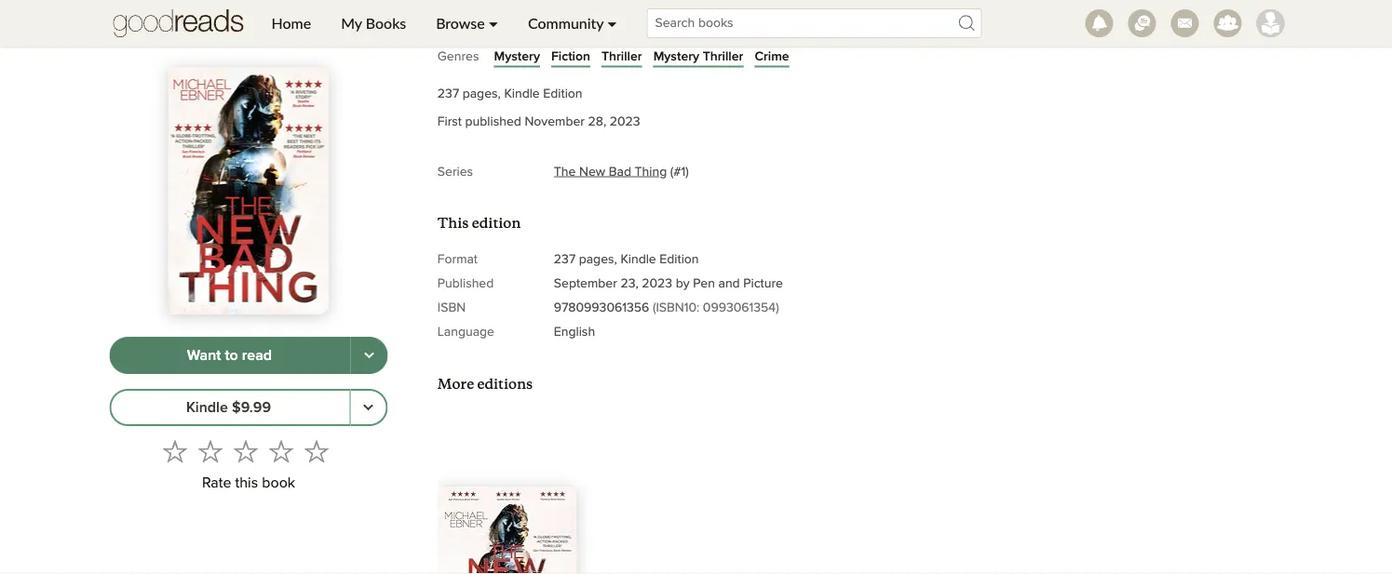 Task type: vqa. For each thing, say whether or not it's contained in the screenshot.
Number of ratings and percentage of total ratings element associated with 1 star
no



Task type: locate. For each thing, give the bounding box(es) containing it.
kindle $9.99
[[186, 400, 271, 415]]

Search by book title or ISBN text field
[[647, 8, 982, 38]]

2 horizontal spatial kindle
[[621, 253, 656, 266]]

▾
[[489, 14, 498, 32], [608, 14, 617, 32]]

1 horizontal spatial thriller
[[703, 50, 744, 63]]

community ▾ link
[[513, 0, 632, 47]]

kindle
[[504, 87, 540, 100], [621, 253, 656, 266], [186, 400, 228, 415]]

rate 3 out of 5 image
[[234, 440, 258, 464]]

mystery thriller
[[653, 50, 744, 63]]

thriller
[[602, 50, 642, 63], [703, 50, 744, 63]]

pages, up september
[[579, 253, 617, 266]]

edition
[[543, 87, 583, 100], [660, 253, 699, 266]]

▾ for browse ▾
[[489, 14, 498, 32]]

(isbn10:
[[653, 301, 700, 314]]

0 horizontal spatial mystery
[[494, 50, 540, 63]]

9780993061356 (isbn10: 0993061354)
[[554, 301, 779, 314]]

1 vertical spatial pages,
[[579, 253, 617, 266]]

my
[[341, 14, 362, 32]]

first published november 28, 2023
[[438, 115, 640, 128]]

0 horizontal spatial 2023
[[610, 115, 640, 128]]

0 horizontal spatial 237
[[438, 87, 459, 100]]

thriller left crime
[[703, 50, 744, 63]]

(#1)
[[670, 165, 689, 178]]

0 horizontal spatial pages,
[[463, 87, 501, 100]]

browse ▾ link
[[421, 0, 513, 47]]

▾ right browse
[[489, 14, 498, 32]]

want
[[187, 348, 221, 363]]

2023
[[610, 115, 640, 128], [642, 277, 673, 290]]

book
[[262, 476, 295, 491]]

1 thriller from the left
[[602, 50, 642, 63]]

rate 2 out of 5 image
[[198, 440, 223, 464]]

0 vertical spatial edition
[[543, 87, 583, 100]]

2 thriller from the left
[[703, 50, 744, 63]]

editions
[[477, 375, 533, 393]]

the new bad thing (#1)
[[554, 165, 689, 178]]

1 mystery from the left
[[494, 50, 540, 63]]

▾ for community ▾
[[608, 14, 617, 32]]

237 up september
[[554, 253, 576, 266]]

▾ up 'thriller' link
[[608, 14, 617, 32]]

thriller link
[[602, 47, 642, 66]]

kindle up 23,
[[621, 253, 656, 266]]

edition up by
[[660, 253, 699, 266]]

rate 1 out of 5 image
[[163, 440, 187, 464]]

237
[[438, 87, 459, 100], [554, 253, 576, 266]]

1 vertical spatial edition
[[660, 253, 699, 266]]

1 vertical spatial 2023
[[642, 277, 673, 290]]

more editions
[[438, 375, 533, 393]]

0 horizontal spatial thriller
[[602, 50, 642, 63]]

want to read button
[[109, 337, 351, 374]]

pages,
[[463, 87, 501, 100], [579, 253, 617, 266]]

1 horizontal spatial 2023
[[642, 277, 673, 290]]

0 vertical spatial kindle
[[504, 87, 540, 100]]

237 pages, kindle edition up 23,
[[554, 253, 699, 266]]

browse
[[436, 14, 485, 32]]

edition up november
[[543, 87, 583, 100]]

2023 left by
[[642, 277, 673, 290]]

rate
[[202, 476, 231, 491]]

pages, up published
[[463, 87, 501, 100]]

fiction
[[551, 50, 590, 63]]

237 up 'first'
[[438, 87, 459, 100]]

this edition
[[438, 214, 521, 232]]

0 horizontal spatial ▾
[[489, 14, 498, 32]]

mystery left the fiction
[[494, 50, 540, 63]]

mystery right 'thriller' link
[[653, 50, 700, 63]]

crime link
[[755, 47, 789, 66]]

1 horizontal spatial pages,
[[579, 253, 617, 266]]

2 vertical spatial kindle
[[186, 400, 228, 415]]

2 ▾ from the left
[[608, 14, 617, 32]]

1 vertical spatial 237 pages, kindle edition
[[554, 253, 699, 266]]

1 ▾ from the left
[[489, 14, 498, 32]]

None search field
[[632, 8, 997, 38]]

rate this book element
[[109, 434, 388, 498]]

the
[[554, 165, 576, 178]]

book cover image
[[438, 487, 577, 575]]

rate this book
[[202, 476, 295, 491]]

thriller right the fiction
[[602, 50, 642, 63]]

1 horizontal spatial ▾
[[608, 14, 617, 32]]

english
[[554, 325, 595, 339]]

mystery
[[494, 50, 540, 63], [653, 50, 700, 63]]

1 horizontal spatial edition
[[660, 253, 699, 266]]

edition
[[472, 214, 521, 232]]

0 vertical spatial 237 pages, kindle edition
[[438, 87, 583, 100]]

0 horizontal spatial kindle
[[186, 400, 228, 415]]

crime
[[755, 50, 789, 63]]

the new bad thing link
[[554, 165, 667, 178]]

2 mystery from the left
[[653, 50, 700, 63]]

0 vertical spatial 237
[[438, 87, 459, 100]]

mystery for mystery
[[494, 50, 540, 63]]

2023 right 28,
[[610, 115, 640, 128]]

1 vertical spatial 237
[[554, 253, 576, 266]]

format
[[438, 253, 478, 266]]

kindle up "rate 2 out of 5" image on the bottom left
[[186, 400, 228, 415]]

rate 5 out of 5 image
[[305, 440, 329, 464]]

published
[[438, 277, 494, 290]]

0 horizontal spatial edition
[[543, 87, 583, 100]]

1 horizontal spatial mystery
[[653, 50, 700, 63]]

237 pages, kindle edition up published
[[438, 87, 583, 100]]

237 pages, kindle edition
[[438, 87, 583, 100], [554, 253, 699, 266]]

bad
[[609, 165, 631, 178]]

0 vertical spatial 2023
[[610, 115, 640, 128]]

this
[[438, 214, 469, 232]]

language
[[438, 325, 494, 339]]

kindle up "first published november 28, 2023"
[[504, 87, 540, 100]]



Task type: describe. For each thing, give the bounding box(es) containing it.
new
[[579, 165, 605, 178]]

my books link
[[326, 0, 421, 47]]

0 vertical spatial pages,
[[463, 87, 501, 100]]

kindle $9.99 link
[[109, 389, 351, 427]]

pen
[[693, 277, 715, 290]]

by
[[676, 277, 690, 290]]

november
[[525, 115, 585, 128]]

rating 0 out of 5 group
[[157, 434, 334, 469]]

home image
[[113, 0, 244, 47]]

more
[[438, 375, 474, 393]]

9780993061356
[[554, 301, 649, 314]]

and
[[719, 277, 740, 290]]

want to read
[[187, 348, 272, 363]]

genres
[[438, 50, 479, 63]]

picture
[[743, 277, 783, 290]]

mystery thriller link
[[653, 47, 744, 66]]

community
[[528, 14, 604, 32]]

rate 4 out of 5 image
[[269, 440, 293, 464]]

$9.99
[[232, 400, 271, 415]]

september 23, 2023 by pen and picture
[[554, 277, 783, 290]]

published
[[465, 115, 521, 128]]

profile image for bob builder. image
[[1257, 9, 1285, 37]]

28,
[[588, 115, 606, 128]]

browse ▾
[[436, 14, 498, 32]]

23,
[[621, 277, 639, 290]]

1 horizontal spatial 237
[[554, 253, 576, 266]]

to
[[225, 348, 238, 363]]

fiction link
[[551, 47, 590, 66]]

thing
[[635, 165, 667, 178]]

mystery link
[[494, 47, 540, 66]]

read
[[242, 348, 272, 363]]

community ▾
[[528, 14, 617, 32]]

books
[[366, 14, 406, 32]]

my books
[[341, 14, 406, 32]]

this
[[235, 476, 258, 491]]

isbn
[[438, 301, 466, 314]]

first
[[438, 115, 462, 128]]

1 horizontal spatial kindle
[[504, 87, 540, 100]]

mystery for mystery thriller
[[653, 50, 700, 63]]

home
[[271, 14, 311, 32]]

1 vertical spatial kindle
[[621, 253, 656, 266]]

september
[[554, 277, 617, 290]]

0993061354)
[[703, 301, 779, 314]]

series
[[438, 165, 473, 178]]

home link
[[257, 0, 326, 47]]



